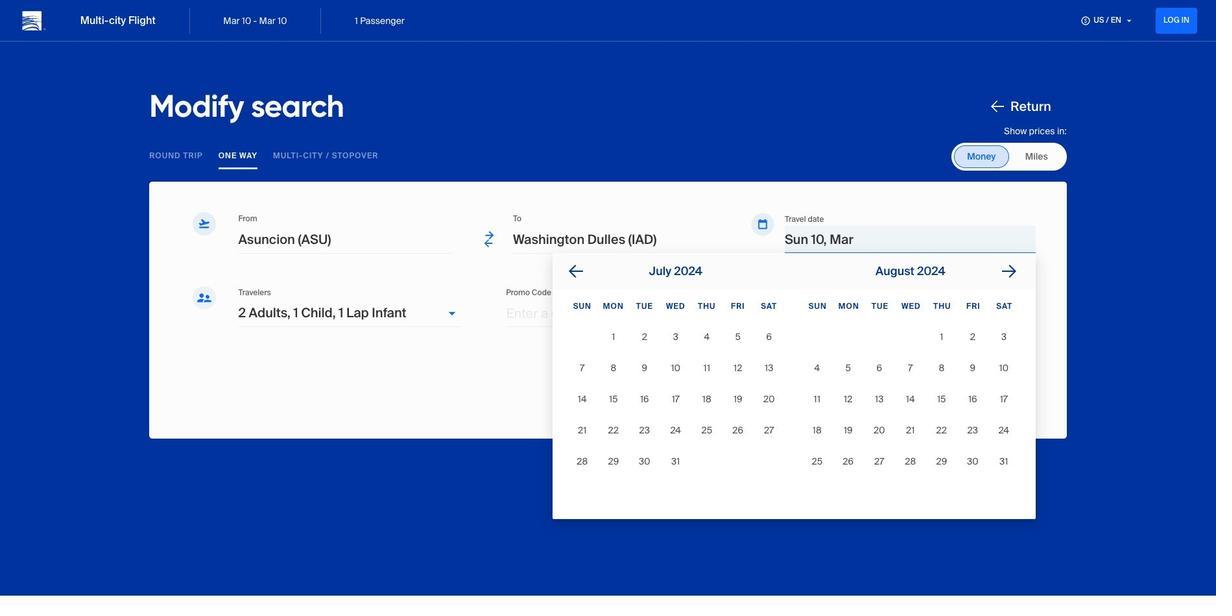 Task type: vqa. For each thing, say whether or not it's contained in the screenshot.
april 2024. press enter to go to april days. icon
no



Task type: locate. For each thing, give the bounding box(es) containing it.
None field
[[238, 212, 452, 267], [513, 212, 727, 267]]

tab list
[[149, 140, 838, 171]]

1 none field from the left
[[238, 212, 452, 267]]

2 none field from the left
[[513, 212, 727, 267]]

1 horizontal spatial none field
[[513, 212, 727, 267]]

tab panel
[[149, 182, 1217, 519]]

Enter destination text field
[[513, 225, 706, 253]]

None button
[[238, 299, 444, 327]]

Enter origin text field
[[238, 225, 432, 253]]

0 horizontal spatial none field
[[238, 212, 452, 267]]

september 2024. press enter to go to september days. image
[[1002, 265, 1017, 278]]

application
[[551, 253, 1217, 489]]

june 2024. press enter to go to june days. image
[[569, 265, 583, 278]]

Departure text field
[[785, 226, 1036, 253]]

Enter a code (optional) text field
[[506, 299, 727, 327]]



Task type: describe. For each thing, give the bounding box(es) containing it.
none field enter origin
[[238, 212, 452, 267]]

search parameters provided.multicity search, starting on mar 10 through mar 10. 1 passenger. press enter return to the booking panel to modify search parameters. press tab to advance into country and language options. footer
[[57, 0, 438, 42]]

none field enter destination
[[513, 212, 727, 267]]

none button inside travels and class section. select the number of adults, children and infants that will be traveling. also choose if you want to travel in business or economy. element
[[238, 299, 444, 327]]

travels and class section. select the number of adults, children and infants that will be traveling. also choose if you want to travel in business or economy. element
[[181, 286, 466, 340]]



